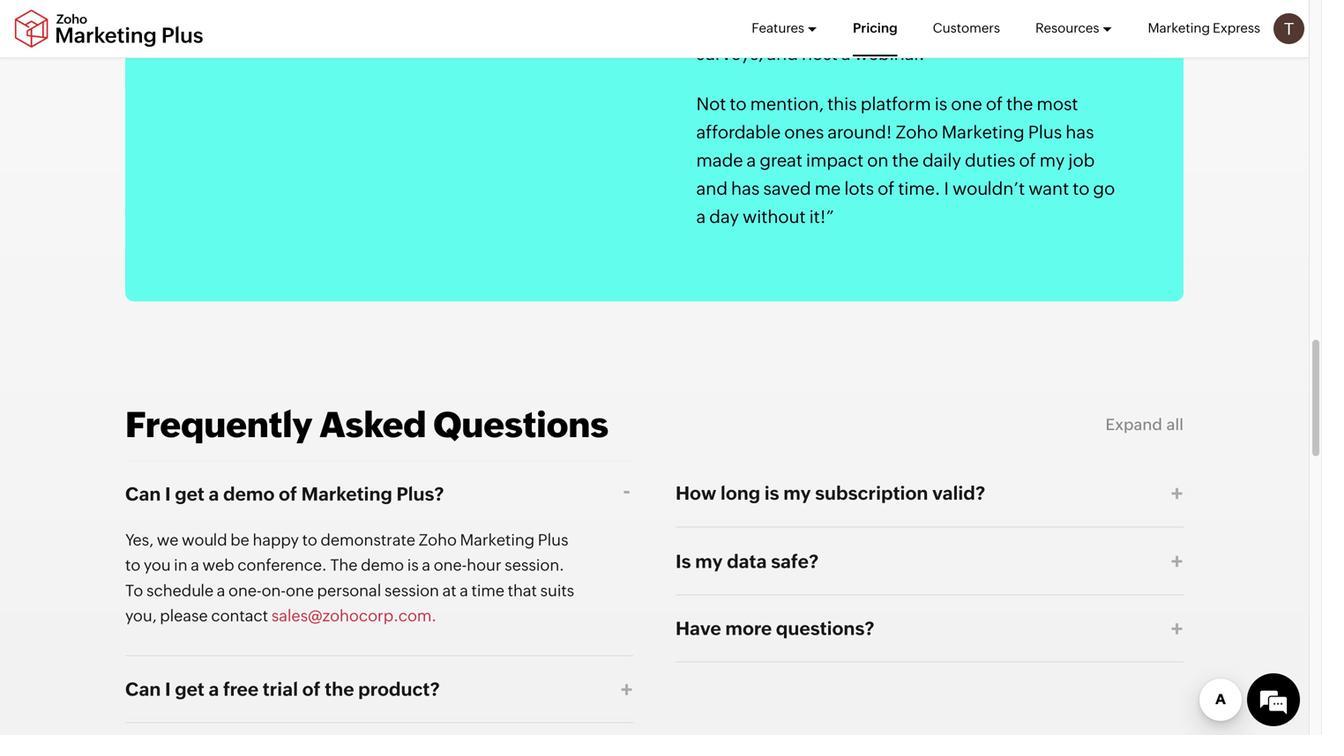 Task type: vqa. For each thing, say whether or not it's contained in the screenshot.
leftmost the "my"
yes



Task type: describe. For each thing, give the bounding box(es) containing it.
safe?
[[771, 551, 819, 573]]

free
[[223, 679, 259, 701]]

customers
[[933, 20, 1001, 36]]

a right in
[[191, 557, 199, 575]]

to right happy
[[302, 532, 318, 550]]

marketing inside marketing express link
[[1148, 20, 1211, 36]]

how
[[676, 483, 717, 504]]

questions?
[[776, 619, 875, 640]]

long
[[721, 483, 761, 504]]

express
[[1213, 20, 1261, 36]]

mention,
[[751, 94, 824, 114]]

zoho inside not to mention, this platform is one of the most affordable ones around! zoho marketing plus has made a great impact on the daily duties of my job and has saved me lots of time. i wouldn't want to go a day without it!"
[[896, 122, 939, 143]]

0 vertical spatial one-
[[434, 557, 467, 575]]

pricing link
[[853, 0, 898, 56]]

one inside yes, we would be happy to demonstrate zoho marketing plus to you in a web conference. the demo is a one-hour session. to schedule a one-on-one personal session at a time that suits you, please contact
[[286, 582, 314, 600]]

features link
[[752, 0, 818, 56]]

is my data safe?
[[676, 551, 819, 573]]

great
[[760, 151, 803, 171]]

demonstrate
[[321, 532, 416, 550]]

trial
[[263, 679, 298, 701]]

terry turtle image
[[1274, 13, 1305, 44]]

please
[[160, 608, 208, 626]]

expand all link
[[1106, 416, 1184, 434]]

time
[[472, 582, 505, 600]]

lots
[[845, 179, 875, 199]]

ones
[[785, 122, 824, 143]]

sales@zohocorp.com.
[[272, 608, 437, 626]]

made
[[697, 151, 743, 171]]

around!
[[828, 122, 893, 143]]

you
[[144, 557, 171, 575]]

that
[[508, 582, 537, 600]]

schedule
[[146, 582, 214, 600]]

would
[[182, 532, 227, 550]]

can i get a free trial of the product?
[[125, 679, 440, 701]]

a right at
[[460, 582, 468, 600]]

you,
[[125, 608, 157, 626]]

can i get a demo of marketing plus?
[[125, 484, 444, 505]]

i inside not to mention, this platform is one of the most affordable ones around! zoho marketing plus has made a great impact on the daily duties of my job and has saved me lots of time. i wouldn't want to go a day without it!"
[[945, 179, 949, 199]]

my inside not to mention, this platform is one of the most affordable ones around! zoho marketing plus has made a great impact on the daily duties of my job and has saved me lots of time. i wouldn't want to go a day without it!"
[[1040, 151, 1065, 171]]

to right not
[[730, 94, 747, 114]]

can for can i get a free trial of the product?
[[125, 679, 161, 701]]

1 horizontal spatial the
[[893, 151, 919, 171]]

1 vertical spatial my
[[784, 483, 811, 504]]

more
[[726, 619, 772, 640]]

a up would
[[209, 484, 219, 505]]

is inside yes, we would be happy to demonstrate zoho marketing plus to you in a web conference. the demo is a one-hour session. to schedule a one-on-one personal session at a time that suits you, please contact
[[407, 557, 419, 575]]

the
[[330, 557, 358, 575]]

on
[[868, 151, 889, 171]]

daily
[[923, 151, 962, 171]]

job
[[1069, 151, 1095, 171]]

affordable
[[697, 122, 781, 143]]

at
[[443, 582, 457, 600]]

plus inside not to mention, this platform is one of the most affordable ones around! zoho marketing plus has made a great impact on the daily duties of my job and has saved me lots of time. i wouldn't want to go a day without it!"
[[1029, 122, 1063, 143]]

saved
[[764, 179, 812, 199]]

a left great
[[747, 151, 757, 171]]

session.
[[505, 557, 565, 575]]

duties
[[965, 151, 1016, 171]]

marketing inside not to mention, this platform is one of the most affordable ones around! zoho marketing plus has made a great impact on the daily duties of my job and has saved me lots of time. i wouldn't want to go a day without it!"
[[942, 122, 1025, 143]]

of right trial
[[302, 679, 321, 701]]

get for free
[[175, 679, 205, 701]]

i for can i get a demo of marketing plus?
[[165, 484, 171, 505]]

of up duties
[[986, 94, 1003, 114]]

not
[[697, 94, 727, 114]]

a up session
[[422, 557, 431, 575]]

a left day
[[697, 207, 706, 227]]

plus?
[[397, 484, 444, 505]]

yes, we would be happy to demonstrate zoho marketing plus to you in a web conference. the demo is a one-hour session. to schedule a one-on-one personal session at a time that suits you, please contact
[[125, 532, 575, 626]]

product?
[[358, 679, 440, 701]]

one inside not to mention, this platform is one of the most affordable ones around! zoho marketing plus has made a great impact on the daily duties of my job and has saved me lots of time. i wouldn't want to go a day without it!"
[[952, 94, 983, 114]]

frequently asked questions
[[125, 405, 609, 446]]

have
[[676, 619, 722, 640]]

1 vertical spatial is
[[765, 483, 780, 504]]

a left free
[[209, 679, 219, 701]]

personal
[[317, 582, 381, 600]]

pricing
[[853, 20, 898, 36]]



Task type: locate. For each thing, give the bounding box(es) containing it.
on-
[[262, 582, 286, 600]]

can down you, on the left of the page
[[125, 679, 161, 701]]

1 horizontal spatial demo
[[361, 557, 404, 575]]

valid?
[[933, 483, 986, 504]]

to
[[125, 582, 143, 600]]

1 horizontal spatial zoho
[[896, 122, 939, 143]]

zoho
[[896, 122, 939, 143], [419, 532, 457, 550]]

day
[[710, 207, 739, 227]]

0 horizontal spatial zoho
[[419, 532, 457, 550]]

customers link
[[933, 0, 1001, 56]]

how long is my subscription valid?
[[676, 483, 986, 504]]

one down conference. in the left of the page
[[286, 582, 314, 600]]

0 horizontal spatial one
[[286, 582, 314, 600]]

0 horizontal spatial has
[[732, 179, 760, 199]]

0 vertical spatial get
[[175, 484, 205, 505]]

plus inside yes, we would be happy to demonstrate zoho marketing plus to you in a web conference. the demo is a one-hour session. to schedule a one-on-one personal session at a time that suits you, please contact
[[538, 532, 569, 550]]

platform
[[861, 94, 932, 114]]

demo inside yes, we would be happy to demonstrate zoho marketing plus to you in a web conference. the demo is a one-hour session. to schedule a one-on-one personal session at a time that suits you, please contact
[[361, 557, 404, 575]]

is up session
[[407, 557, 419, 575]]

zoho down plus?
[[419, 532, 457, 550]]

web
[[203, 557, 234, 575]]

0 vertical spatial my
[[1040, 151, 1065, 171]]

i left free
[[165, 679, 171, 701]]

get
[[175, 484, 205, 505], [175, 679, 205, 701]]

resources
[[1036, 20, 1100, 36]]

one
[[952, 94, 983, 114], [286, 582, 314, 600]]

asked
[[320, 405, 427, 446]]

0 vertical spatial can
[[125, 484, 161, 505]]

1 horizontal spatial plus
[[1029, 122, 1063, 143]]

my right the is
[[696, 551, 723, 573]]

session
[[385, 582, 439, 600]]

yes,
[[125, 532, 154, 550]]

to left you
[[125, 557, 141, 575]]

the right on
[[893, 151, 919, 171]]

1 vertical spatial the
[[893, 151, 919, 171]]

2 vertical spatial my
[[696, 551, 723, 573]]

in
[[174, 557, 188, 575]]

my right long on the right bottom of the page
[[784, 483, 811, 504]]

data
[[727, 551, 767, 573]]

0 vertical spatial is
[[935, 94, 948, 114]]

0 horizontal spatial plus
[[538, 532, 569, 550]]

i
[[945, 179, 949, 199], [165, 484, 171, 505], [165, 679, 171, 701]]

i right time.
[[945, 179, 949, 199]]

plus
[[1029, 122, 1063, 143], [538, 532, 569, 550]]

subscription
[[815, 483, 929, 504]]

can up yes,
[[125, 484, 161, 505]]

the right trial
[[325, 679, 354, 701]]

1 vertical spatial plus
[[538, 532, 569, 550]]

2 vertical spatial i
[[165, 679, 171, 701]]

one-
[[434, 557, 467, 575], [229, 582, 262, 600]]

1 get from the top
[[175, 484, 205, 505]]

hour
[[467, 557, 502, 575]]

marketing left express at right top
[[1148, 20, 1211, 36]]

is right long on the right bottom of the page
[[765, 483, 780, 504]]

marketing up duties
[[942, 122, 1025, 143]]

can for can i get a demo of marketing plus?
[[125, 484, 161, 505]]

questions
[[434, 405, 609, 446]]

0 horizontal spatial my
[[696, 551, 723, 573]]

suits
[[541, 582, 575, 600]]

i up we
[[165, 484, 171, 505]]

zoho inside yes, we would be happy to demonstrate zoho marketing plus to you in a web conference. the demo is a one-hour session. to schedule a one-on-one personal session at a time that suits you, please contact
[[419, 532, 457, 550]]

2 vertical spatial is
[[407, 557, 419, 575]]

go
[[1094, 179, 1116, 199]]

get for demo
[[175, 484, 205, 505]]

marketing up hour
[[460, 532, 535, 550]]

wouldn't
[[953, 179, 1026, 199]]

i for can i get a free trial of the product?
[[165, 679, 171, 701]]

1 can from the top
[[125, 484, 161, 505]]

1 vertical spatial can
[[125, 679, 161, 701]]

2 horizontal spatial the
[[1007, 94, 1034, 114]]

this
[[828, 94, 857, 114]]

0 vertical spatial demo
[[223, 484, 275, 505]]

to
[[730, 94, 747, 114], [1073, 179, 1090, 199], [302, 532, 318, 550], [125, 557, 141, 575]]

plus down most
[[1029, 122, 1063, 143]]

0 vertical spatial the
[[1007, 94, 1034, 114]]

marketing express link
[[1148, 0, 1261, 56]]

2 horizontal spatial is
[[935, 94, 948, 114]]

we
[[157, 532, 179, 550]]

contact
[[211, 608, 268, 626]]

my up want on the right of page
[[1040, 151, 1065, 171]]

time.
[[899, 179, 941, 199]]

a
[[747, 151, 757, 171], [697, 207, 706, 227], [209, 484, 219, 505], [191, 557, 199, 575], [422, 557, 431, 575], [217, 582, 225, 600], [460, 582, 468, 600], [209, 679, 219, 701]]

1 vertical spatial has
[[732, 179, 760, 199]]

is
[[935, 94, 948, 114], [765, 483, 780, 504], [407, 557, 419, 575]]

1 horizontal spatial my
[[784, 483, 811, 504]]

1 vertical spatial one-
[[229, 582, 262, 600]]

demo down demonstrate
[[361, 557, 404, 575]]

1 vertical spatial zoho
[[419, 532, 457, 550]]

1 vertical spatial demo
[[361, 557, 404, 575]]

2 can from the top
[[125, 679, 161, 701]]

most
[[1037, 94, 1079, 114]]

conference.
[[238, 557, 327, 575]]

features
[[752, 20, 805, 36]]

a down 'web'
[[217, 582, 225, 600]]

0 horizontal spatial demo
[[223, 484, 275, 505]]

2 get from the top
[[175, 679, 205, 701]]

1 horizontal spatial one-
[[434, 557, 467, 575]]

0 vertical spatial plus
[[1029, 122, 1063, 143]]

is right the platform
[[935, 94, 948, 114]]

has right and
[[732, 179, 760, 199]]

frequently
[[125, 405, 313, 446]]

is
[[676, 551, 691, 573]]

and
[[697, 179, 728, 199]]

of right lots
[[878, 179, 895, 199]]

my
[[1040, 151, 1065, 171], [784, 483, 811, 504], [696, 551, 723, 573]]

marketing
[[1148, 20, 1211, 36], [942, 122, 1025, 143], [301, 484, 393, 505], [460, 532, 535, 550]]

0 vertical spatial i
[[945, 179, 949, 199]]

2 horizontal spatial my
[[1040, 151, 1065, 171]]

1 horizontal spatial is
[[765, 483, 780, 504]]

1 vertical spatial one
[[286, 582, 314, 600]]

0 horizontal spatial one-
[[229, 582, 262, 600]]

has
[[1066, 122, 1095, 143], [732, 179, 760, 199]]

sales@zohocorp.com. link
[[272, 608, 437, 626]]

me
[[815, 179, 841, 199]]

is inside not to mention, this platform is one of the most affordable ones around! zoho marketing plus has made a great impact on the daily duties of my job and has saved me lots of time. i wouldn't want to go a day without it!"
[[935, 94, 948, 114]]

has up job
[[1066, 122, 1095, 143]]

demo up be
[[223, 484, 275, 505]]

plus up session.
[[538, 532, 569, 550]]

1 horizontal spatial one
[[952, 94, 983, 114]]

have more questions?
[[676, 619, 875, 640]]

impact
[[807, 151, 864, 171]]

want
[[1029, 179, 1070, 199]]

of up happy
[[279, 484, 297, 505]]

of up want on the right of page
[[1020, 151, 1037, 171]]

zoho down the platform
[[896, 122, 939, 143]]

marketing up demonstrate
[[301, 484, 393, 505]]

get left free
[[175, 679, 205, 701]]

0 vertical spatial one
[[952, 94, 983, 114]]

0 vertical spatial has
[[1066, 122, 1095, 143]]

marketing inside yes, we would be happy to demonstrate zoho marketing plus to you in a web conference. the demo is a one-hour session. to schedule a one-on-one personal session at a time that suits you, please contact
[[460, 532, 535, 550]]

the
[[1007, 94, 1034, 114], [893, 151, 919, 171], [325, 679, 354, 701]]

not to mention, this platform is one of the most affordable ones around! zoho marketing plus has made a great impact on the daily duties of my job and has saved me lots of time. i wouldn't want to go a day without it!"
[[697, 94, 1116, 227]]

one- up at
[[434, 557, 467, 575]]

0 vertical spatial zoho
[[896, 122, 939, 143]]

happy
[[253, 532, 299, 550]]

demo
[[223, 484, 275, 505], [361, 557, 404, 575]]

zoho marketingplus logo image
[[13, 9, 205, 48]]

one- up contact
[[229, 582, 262, 600]]

to left go
[[1073, 179, 1090, 199]]

resources link
[[1036, 0, 1113, 56]]

0 horizontal spatial is
[[407, 557, 419, 575]]

can
[[125, 484, 161, 505], [125, 679, 161, 701]]

it!"
[[810, 207, 835, 227]]

one up duties
[[952, 94, 983, 114]]

0 horizontal spatial the
[[325, 679, 354, 701]]

be
[[231, 532, 250, 550]]

2 vertical spatial the
[[325, 679, 354, 701]]

without
[[743, 207, 806, 227]]

1 horizontal spatial has
[[1066, 122, 1095, 143]]

the left most
[[1007, 94, 1034, 114]]

1 vertical spatial i
[[165, 484, 171, 505]]

expand all
[[1106, 416, 1184, 434]]

1 vertical spatial get
[[175, 679, 205, 701]]

marketing express
[[1148, 20, 1261, 36]]

get up would
[[175, 484, 205, 505]]



